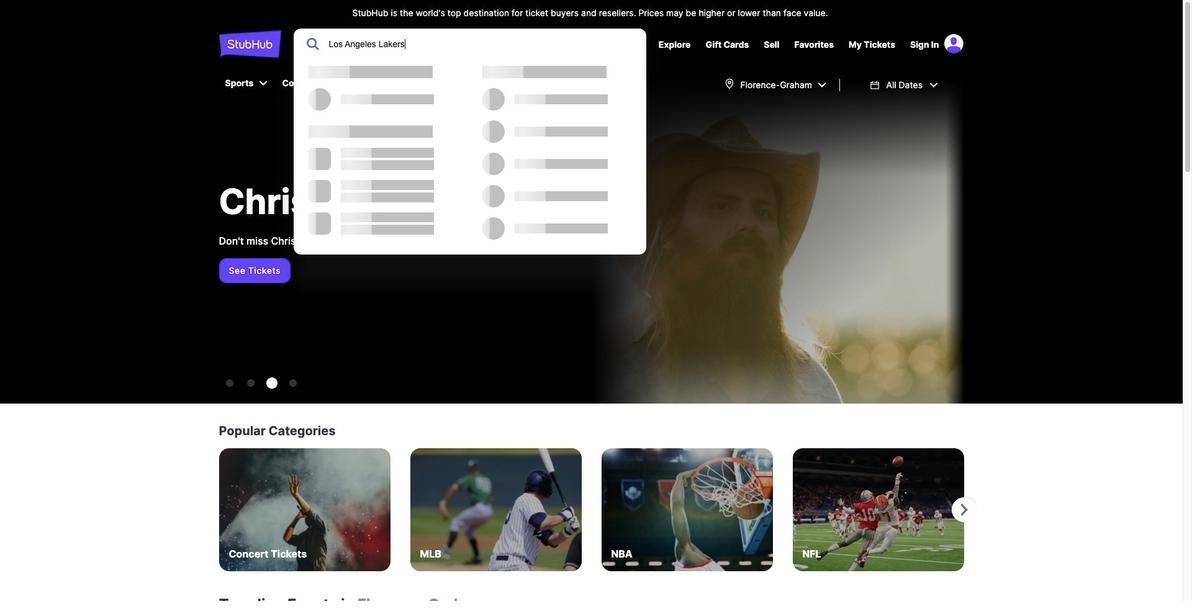 Task type: locate. For each thing, give the bounding box(es) containing it.
1 - tycoon music festival image
[[247, 380, 254, 387]]

2 - chris stapleton image
[[266, 378, 277, 389]]

Search events, artists, teams, and more field
[[328, 37, 635, 51]]

3 - kevin hart image
[[289, 380, 297, 387]]

stubhub image
[[219, 29, 281, 60]]

0 - nhl image
[[226, 380, 233, 387]]



Task type: vqa. For each thing, say whether or not it's contained in the screenshot.
2 - Chris Stapleton image
yes



